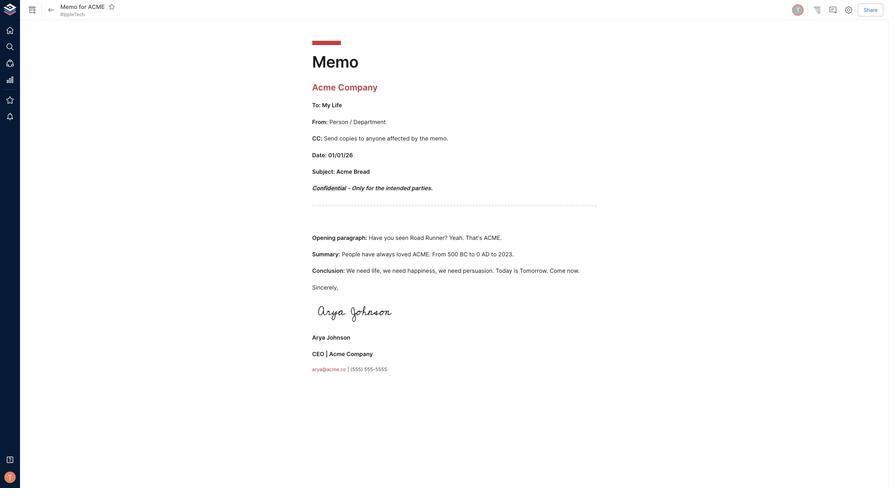 Task type: describe. For each thing, give the bounding box(es) containing it.
sincerely,
[[312, 284, 339, 291]]

road
[[410, 234, 424, 241]]

tomorrow.
[[520, 267, 548, 274]]

1 we from the left
[[383, 267, 391, 274]]

2023.
[[499, 251, 514, 258]]

ceo | acme company
[[312, 351, 373, 358]]

subject:
[[312, 168, 335, 175]]

confidential
[[312, 185, 346, 192]]

seen
[[396, 234, 409, 241]]

0 vertical spatial company
[[338, 82, 378, 93]]

| for acme
[[326, 351, 328, 358]]

arya
[[312, 334, 325, 341]]

always
[[377, 251, 395, 258]]

settings image
[[845, 6, 854, 14]]

department
[[354, 118, 386, 125]]

persuasion.
[[463, 267, 494, 274]]

0 vertical spatial for
[[79, 3, 87, 10]]

2 vertical spatial acme
[[329, 351, 345, 358]]

life,
[[372, 267, 382, 274]]

from
[[433, 251, 446, 258]]

that's
[[466, 234, 483, 241]]

summary:
[[312, 251, 340, 258]]

confidential - only for the intended parties.
[[312, 185, 433, 192]]

you
[[384, 234, 394, 241]]

my
[[322, 102, 331, 109]]

| for (555)
[[348, 366, 349, 372]]

parties.
[[412, 185, 433, 192]]

/
[[350, 118, 352, 125]]

intended
[[386, 185, 410, 192]]

loved
[[397, 251, 411, 258]]

3 need from the left
[[448, 267, 462, 274]]

1 horizontal spatial acme.
[[484, 234, 502, 241]]

from: person / department
[[312, 118, 386, 125]]

ad
[[482, 251, 490, 258]]

2 we from the left
[[439, 267, 447, 274]]

-
[[348, 185, 350, 192]]

opening paragraph: have you seen road runner? yeah. that's acme.
[[312, 234, 502, 241]]

1 horizontal spatial t
[[796, 6, 801, 14]]

person
[[330, 118, 349, 125]]

send
[[324, 135, 338, 142]]

0 horizontal spatial t button
[[2, 470, 18, 485]]

cc: send copies to anyone affected by the memo.
[[312, 135, 449, 142]]

people
[[342, 251, 361, 258]]

bread
[[354, 168, 370, 175]]

2 horizontal spatial to
[[491, 251, 497, 258]]

is
[[514, 267, 519, 274]]

555-
[[364, 366, 376, 372]]

0 vertical spatial t button
[[792, 3, 805, 17]]

1 vertical spatial the
[[375, 185, 384, 192]]

conclusion:
[[312, 267, 345, 274]]

1 vertical spatial acme
[[337, 168, 352, 175]]

1 horizontal spatial for
[[366, 185, 374, 192]]

arya@acme.co
[[312, 366, 346, 372]]

memo for memo for acme
[[60, 3, 77, 10]]

today
[[496, 267, 513, 274]]

date: 01/01/26
[[312, 151, 353, 159]]

by
[[412, 135, 418, 142]]

cc:
[[312, 135, 323, 142]]

0 horizontal spatial acme.
[[413, 251, 431, 258]]

500
[[448, 251, 459, 258]]



Task type: locate. For each thing, give the bounding box(es) containing it.
1 vertical spatial |
[[348, 366, 349, 372]]

acme down 01/01/26
[[337, 168, 352, 175]]

2 horizontal spatial need
[[448, 267, 462, 274]]

anyone
[[366, 135, 386, 142]]

for right the only
[[366, 185, 374, 192]]

1 vertical spatial memo
[[312, 52, 359, 72]]

to
[[359, 135, 364, 142], [470, 251, 475, 258], [491, 251, 497, 258]]

|
[[326, 351, 328, 358], [348, 366, 349, 372]]

need down '500'
[[448, 267, 462, 274]]

we down from on the bottom of page
[[439, 267, 447, 274]]

0 horizontal spatial the
[[375, 185, 384, 192]]

have
[[362, 251, 375, 258]]

for up the rippletech
[[79, 3, 87, 10]]

1 horizontal spatial |
[[348, 366, 349, 372]]

0 horizontal spatial memo
[[60, 3, 77, 10]]

1 vertical spatial acme.
[[413, 251, 431, 258]]

0 horizontal spatial we
[[383, 267, 391, 274]]

runner?
[[426, 234, 448, 241]]

for
[[79, 3, 87, 10], [366, 185, 374, 192]]

0 horizontal spatial for
[[79, 3, 87, 10]]

the
[[420, 135, 429, 142], [375, 185, 384, 192]]

comments image
[[829, 6, 838, 14]]

go back image
[[47, 6, 55, 14]]

to: my life
[[312, 102, 342, 109]]

share
[[864, 7, 878, 13]]

need
[[357, 267, 370, 274], [393, 267, 406, 274], [448, 267, 462, 274]]

acme company
[[312, 82, 378, 93]]

| left (555)
[[348, 366, 349, 372]]

paragraph:
[[337, 234, 367, 241]]

memo.
[[430, 135, 449, 142]]

company up (555)
[[347, 351, 373, 358]]

0 vertical spatial the
[[420, 135, 429, 142]]

memo up the rippletech
[[60, 3, 77, 10]]

0 horizontal spatial to
[[359, 135, 364, 142]]

0 vertical spatial t
[[796, 6, 801, 14]]

1 horizontal spatial memo
[[312, 52, 359, 72]]

opening
[[312, 234, 336, 241]]

memo up "acme company"
[[312, 52, 359, 72]]

acme down johnson
[[329, 351, 345, 358]]

1 horizontal spatial t button
[[792, 3, 805, 17]]

2 need from the left
[[393, 267, 406, 274]]

1 need from the left
[[357, 267, 370, 274]]

table of contents image
[[814, 6, 822, 14]]

to right copies
[[359, 135, 364, 142]]

affected
[[387, 135, 410, 142]]

summary: people have always loved acme. from 500 bc to 0 ad to 2023.
[[312, 251, 514, 258]]

0
[[477, 251, 480, 258]]

we
[[347, 267, 355, 274]]

conclusion: we need life, we need happiness, we need persuasion. today is tomorrow. come now.
[[312, 267, 580, 274]]

0 vertical spatial |
[[326, 351, 328, 358]]

0 vertical spatial acme
[[312, 82, 336, 93]]

we right life,
[[383, 267, 391, 274]]

the left intended
[[375, 185, 384, 192]]

share button
[[859, 3, 884, 17]]

have
[[369, 234, 383, 241]]

arya@acme.co | (555) 555-5555
[[312, 366, 387, 372]]

only
[[352, 185, 365, 192]]

yeah.
[[449, 234, 464, 241]]

t button
[[792, 3, 805, 17], [2, 470, 18, 485]]

1 vertical spatial t button
[[2, 470, 18, 485]]

1 vertical spatial t
[[8, 473, 12, 481]]

company up life
[[338, 82, 378, 93]]

copies
[[340, 135, 357, 142]]

to right ad
[[491, 251, 497, 258]]

to left the 0
[[470, 251, 475, 258]]

arya@acme.co link
[[312, 366, 346, 372]]

now.
[[568, 267, 580, 274]]

favorite image
[[109, 4, 115, 10]]

(555)
[[351, 366, 363, 372]]

rippletech
[[60, 11, 85, 17]]

01/01/26
[[328, 151, 353, 159]]

bc
[[460, 251, 468, 258]]

0 vertical spatial acme.
[[484, 234, 502, 241]]

acme.
[[484, 234, 502, 241], [413, 251, 431, 258]]

0 horizontal spatial |
[[326, 351, 328, 358]]

to:
[[312, 102, 321, 109]]

1 vertical spatial for
[[366, 185, 374, 192]]

memo for acme
[[60, 3, 105, 10]]

acme
[[312, 82, 336, 93], [337, 168, 352, 175], [329, 351, 345, 358]]

company
[[338, 82, 378, 93], [347, 351, 373, 358]]

1 horizontal spatial to
[[470, 251, 475, 258]]

johnson
[[327, 334, 351, 341]]

acme
[[88, 3, 105, 10]]

rippletech link
[[60, 11, 85, 18]]

need down loved
[[393, 267, 406, 274]]

memo
[[60, 3, 77, 10], [312, 52, 359, 72]]

1 horizontal spatial need
[[393, 267, 406, 274]]

subject: acme bread
[[312, 168, 370, 175]]

from:
[[312, 118, 328, 125]]

1 horizontal spatial we
[[439, 267, 447, 274]]

5555
[[376, 366, 387, 372]]

| right ceo
[[326, 351, 328, 358]]

show wiki image
[[28, 6, 36, 14]]

0 horizontal spatial need
[[357, 267, 370, 274]]

come
[[550, 267, 566, 274]]

life
[[332, 102, 342, 109]]

1 horizontal spatial the
[[420, 135, 429, 142]]

t
[[796, 6, 801, 14], [8, 473, 12, 481]]

happiness,
[[408, 267, 437, 274]]

date:
[[312, 151, 327, 159]]

acme. up happiness,
[[413, 251, 431, 258]]

we
[[383, 267, 391, 274], [439, 267, 447, 274]]

0 vertical spatial memo
[[60, 3, 77, 10]]

1 vertical spatial company
[[347, 351, 373, 358]]

arya johnson
[[312, 334, 351, 341]]

acme up my
[[312, 82, 336, 93]]

need right we
[[357, 267, 370, 274]]

ceo
[[312, 351, 325, 358]]

the right by
[[420, 135, 429, 142]]

memo for memo
[[312, 52, 359, 72]]

acme. up ad
[[484, 234, 502, 241]]

0 horizontal spatial t
[[8, 473, 12, 481]]



Task type: vqa. For each thing, say whether or not it's contained in the screenshot.
the Have
yes



